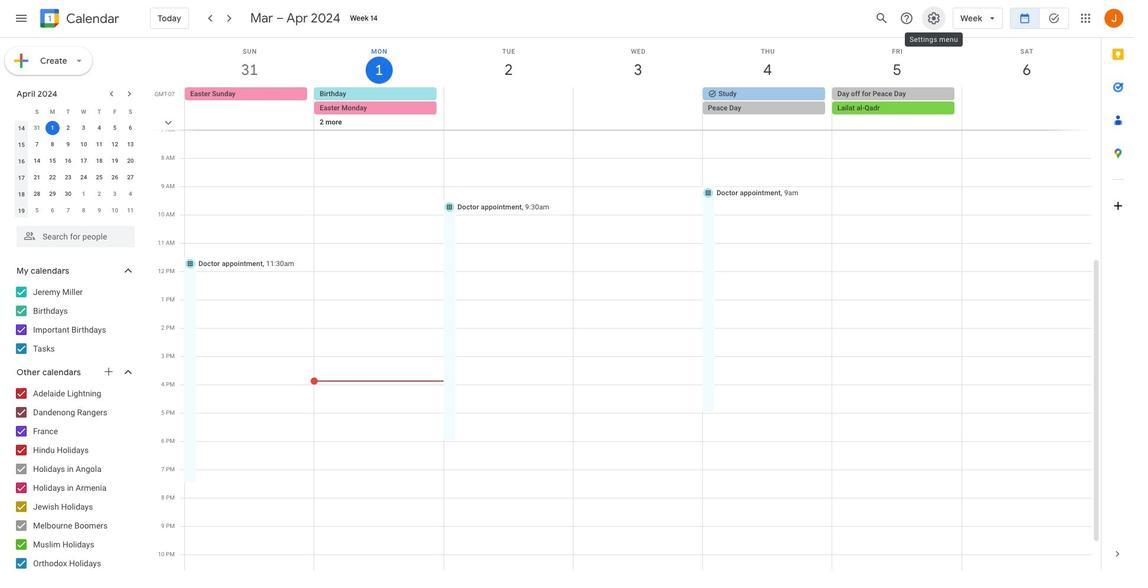 Task type: locate. For each thing, give the bounding box(es) containing it.
may 6 element
[[45, 204, 60, 218]]

april 2024 grid
[[11, 103, 138, 219]]

6 element
[[123, 121, 138, 135]]

3 element
[[77, 121, 91, 135]]

15 element
[[45, 154, 60, 168]]

may 2 element
[[92, 187, 106, 201]]

main drawer image
[[14, 11, 28, 25]]

21 element
[[30, 171, 44, 185]]

may 10 element
[[108, 204, 122, 218]]

18 element
[[92, 154, 106, 168]]

may 7 element
[[61, 204, 75, 218]]

None search field
[[0, 222, 147, 248]]

7 element
[[30, 138, 44, 152]]

may 8 element
[[77, 204, 91, 218]]

tab list
[[1102, 38, 1135, 538]]

may 4 element
[[123, 187, 138, 201]]

11 element
[[92, 138, 106, 152]]

column header inside april 2024 grid
[[14, 103, 29, 120]]

heading
[[64, 12, 119, 26]]

cell
[[314, 87, 444, 144], [444, 87, 573, 144], [573, 87, 703, 144], [703, 87, 832, 144], [832, 87, 962, 144], [962, 87, 1091, 144], [45, 120, 60, 136]]

row
[[180, 87, 1101, 144], [14, 103, 138, 120], [14, 120, 138, 136], [14, 136, 138, 153], [14, 153, 138, 170], [14, 170, 138, 186], [14, 186, 138, 203], [14, 203, 138, 219]]

cell inside row group
[[45, 120, 60, 136]]

row group
[[14, 120, 138, 219]]

24 element
[[77, 171, 91, 185]]

2 element
[[61, 121, 75, 135]]

1, today element
[[45, 121, 60, 135]]

grid
[[151, 38, 1101, 572]]

column header
[[14, 103, 29, 120]]

27 element
[[123, 171, 138, 185]]

29 element
[[45, 187, 60, 201]]



Task type: vqa. For each thing, say whether or not it's contained in the screenshot.
"row group" within April 2024 grid
yes



Task type: describe. For each thing, give the bounding box(es) containing it.
may 11 element
[[123, 204, 138, 218]]

14 element
[[30, 154, 44, 168]]

row group inside april 2024 grid
[[14, 120, 138, 219]]

17 element
[[77, 154, 91, 168]]

4 element
[[92, 121, 106, 135]]

10 element
[[77, 138, 91, 152]]

25 element
[[92, 171, 106, 185]]

add other calendars image
[[103, 366, 115, 378]]

16 element
[[61, 154, 75, 168]]

calendar element
[[38, 6, 119, 32]]

heading inside calendar "element"
[[64, 12, 119, 26]]

may 9 element
[[92, 204, 106, 218]]

may 5 element
[[30, 204, 44, 218]]

19 element
[[108, 154, 122, 168]]

other calendars list
[[2, 385, 147, 572]]

30 element
[[61, 187, 75, 201]]

23 element
[[61, 171, 75, 185]]

settings menu image
[[927, 11, 941, 25]]

9 element
[[61, 138, 75, 152]]

20 element
[[123, 154, 138, 168]]

may 1 element
[[77, 187, 91, 201]]

26 element
[[108, 171, 122, 185]]

my calendars list
[[2, 283, 147, 359]]

Search for people text field
[[24, 226, 128, 248]]

28 element
[[30, 187, 44, 201]]

march 31 element
[[30, 121, 44, 135]]

12 element
[[108, 138, 122, 152]]

5 element
[[108, 121, 122, 135]]

13 element
[[123, 138, 138, 152]]

may 3 element
[[108, 187, 122, 201]]

8 element
[[45, 138, 60, 152]]

22 element
[[45, 171, 60, 185]]



